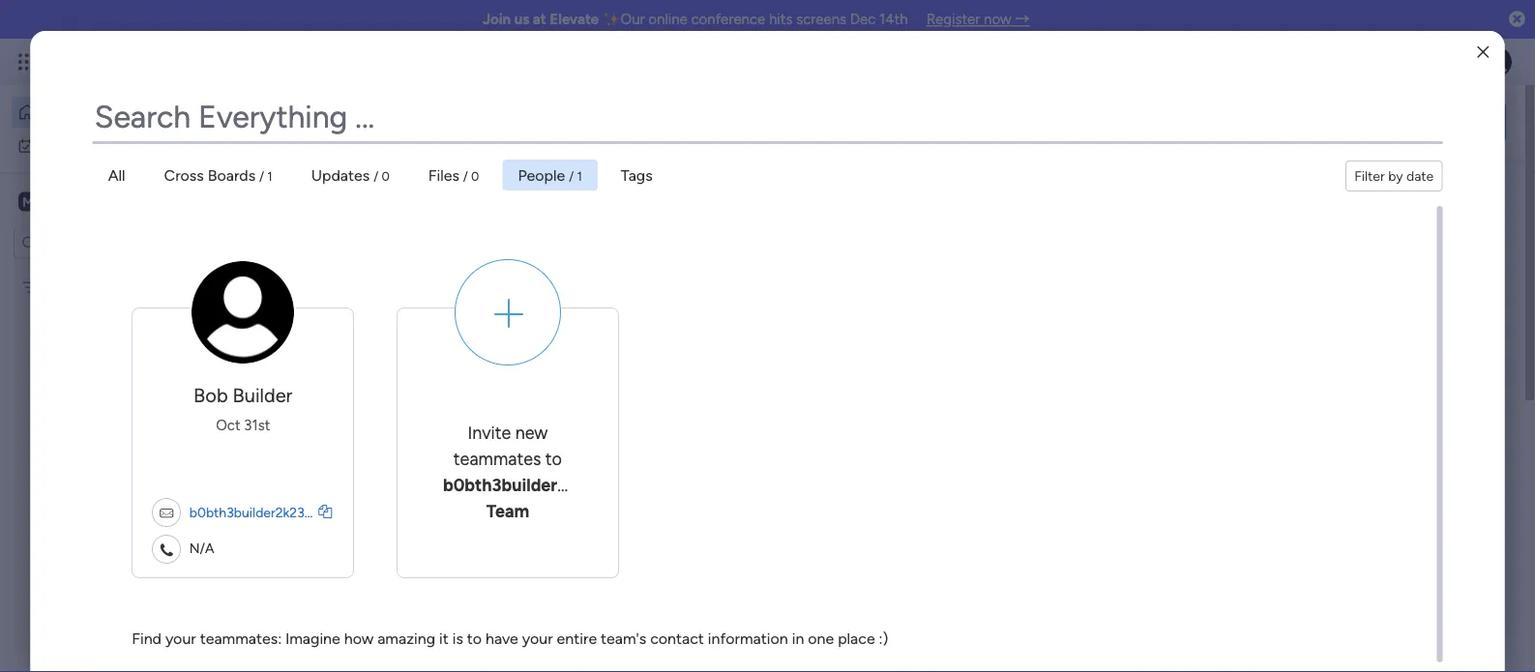 Task type: vqa. For each thing, say whether or not it's contained in the screenshot.
invite members icon
no



Task type: locate. For each thing, give the bounding box(es) containing it.
0 horizontal spatial team
[[486, 501, 529, 522]]

0 horizontal spatial 1
[[267, 168, 273, 184]]

/ inside the files / 0
[[463, 168, 468, 184]]

invite
[[1265, 293, 1301, 310], [467, 422, 511, 443]]

/ inside cross boards / 1
[[259, 168, 264, 184]]

my inside button
[[43, 137, 61, 154]]

0 horizontal spatial main workspace
[[45, 193, 159, 211]]

my down home
[[43, 137, 61, 154]]

Search Everything ... field
[[93, 93, 1443, 141]]

1 horizontal spatial m
[[344, 632, 364, 660]]

main right '>'
[[475, 425, 504, 441]]

boost
[[1228, 608, 1269, 626]]

your right have
[[522, 630, 553, 648]]

work management > main workspace
[[347, 425, 573, 441]]

(0/1)
[[1407, 293, 1438, 310]]

0 vertical spatial project management
[[45, 279, 172, 296]]

0 horizontal spatial invite
[[467, 422, 511, 443]]

0 horizontal spatial workspaces
[[355, 566, 451, 587]]

1 vertical spatial my
[[326, 566, 351, 587]]

home button
[[12, 97, 208, 128]]

your left recent
[[384, 122, 415, 141]]

0 inside the files / 0
[[471, 168, 479, 184]]

work management
[[414, 651, 535, 668]]

0 horizontal spatial my
[[43, 137, 61, 154]]

have
[[485, 630, 518, 648]]

(inbox)
[[430, 500, 487, 521]]

1 horizontal spatial in
[[1374, 608, 1387, 626]]

0 down b0bth3builder2k23's
[[502, 503, 511, 519]]

work
[[65, 137, 94, 154], [347, 425, 377, 441], [414, 651, 446, 668]]

invite new teammates to b0bth3builder2k23's team
[[443, 422, 609, 522]]

/ right files
[[463, 168, 468, 184]]

invite down enable
[[1265, 293, 1301, 310]]

enable desktop notifications link
[[1265, 266, 1507, 288]]

in
[[1374, 608, 1387, 626], [792, 630, 804, 648]]

management left '>'
[[380, 425, 460, 441]]

workspace image
[[331, 623, 377, 669]]

cross boards / 1
[[164, 166, 273, 184]]

2 horizontal spatial work
[[414, 651, 446, 668]]

online
[[649, 11, 688, 28]]

team's
[[601, 630, 646, 648]]

1 horizontal spatial main workspace
[[391, 624, 517, 645]]

0 vertical spatial management
[[380, 425, 460, 441]]

main workspace down all
[[45, 193, 159, 211]]

invite up teammates
[[467, 422, 511, 443]]

project management down search in workspace field
[[45, 279, 172, 296]]

team down desktop
[[1305, 293, 1339, 310]]

1 1 from the left
[[267, 168, 273, 184]]

1
[[267, 168, 273, 184], [577, 168, 582, 184]]

dapulse phone image
[[152, 535, 181, 564]]

0 vertical spatial in
[[1374, 608, 1387, 626]]

0 horizontal spatial to
[[467, 630, 482, 648]]

enable desktop notifications invite team members (0/1)
[[1265, 268, 1454, 310]]

/ for people
[[569, 168, 574, 184]]

n/a
[[186, 540, 214, 556]]

your up made
[[1272, 608, 1303, 626]]

your
[[1327, 187, 1363, 208]]

to
[[545, 449, 562, 469], [467, 630, 482, 648]]

main right workspace image
[[45, 193, 78, 211]]

2 vertical spatial work
[[414, 651, 446, 668]]

1 vertical spatial management
[[449, 651, 535, 668]]

project management
[[45, 279, 172, 296], [351, 393, 500, 412]]

notifications
[[1370, 268, 1454, 285]]

>
[[463, 425, 472, 441]]

project management up work management > main workspace
[[351, 393, 500, 412]]

invite inside invite new teammates to b0bth3builder2k23's team
[[467, 422, 511, 443]]

invite team members (0/1) link
[[1265, 291, 1507, 312]]

dapulse email image
[[152, 498, 181, 527]]

1 horizontal spatial my
[[326, 566, 351, 587]]

1 inside cross boards / 1
[[267, 168, 273, 184]]

boards
[[208, 166, 256, 184]]

1 horizontal spatial management
[[407, 393, 500, 412]]

updates
[[311, 166, 370, 184]]

to down the new
[[545, 449, 562, 469]]

0 vertical spatial to
[[545, 449, 562, 469]]

1 / from the left
[[259, 168, 264, 184]]

0 for updates
[[382, 168, 390, 184]]

0 horizontal spatial 0
[[382, 168, 390, 184]]

quickly
[[276, 122, 328, 141]]

1 horizontal spatial project management
[[351, 393, 500, 412]]

complete
[[1245, 187, 1323, 208]]

workspace up teammates
[[508, 425, 573, 441]]

my work
[[43, 137, 94, 154]]

1 vertical spatial team
[[486, 501, 529, 522]]

workspace up "work management"
[[433, 624, 517, 645]]

0 horizontal spatial project management
[[45, 279, 172, 296]]

0 horizontal spatial in
[[792, 630, 804, 648]]

management down have
[[449, 651, 535, 668]]

m for workspace icon
[[344, 632, 364, 660]]

1 vertical spatial workspaces
[[355, 566, 451, 587]]

files
[[428, 166, 460, 184]]

1 vertical spatial project
[[351, 393, 403, 412]]

1 horizontal spatial invite
[[1265, 293, 1301, 310]]

4 / from the left
[[569, 168, 574, 184]]

1 vertical spatial in
[[792, 630, 804, 648]]

component image
[[391, 651, 407, 669]]

work down it
[[414, 651, 446, 668]]

main up component icon
[[391, 624, 428, 645]]

now
[[984, 11, 1012, 28]]

my work button
[[12, 130, 208, 161]]

0 horizontal spatial work
[[65, 137, 94, 154]]

/
[[259, 168, 264, 184], [374, 168, 379, 184], [463, 168, 468, 184], [569, 168, 574, 184]]

/ right updates
[[374, 168, 379, 184]]

b0bth3builder2k23's
[[443, 475, 609, 495]]

workspace
[[82, 193, 159, 211], [508, 425, 573, 441], [433, 624, 517, 645]]

m for workspace image
[[22, 194, 34, 210]]

boost your workflow in minutes with ready-made templates
[[1228, 608, 1480, 650]]

1 vertical spatial main
[[475, 425, 504, 441]]

in left minutes
[[1374, 608, 1387, 626]]

ready-
[[1228, 631, 1273, 650]]

/ right boards
[[259, 168, 264, 184]]

workspaces inside good night, bob! quickly access your recent boards, inbox and workspaces
[[595, 122, 678, 141]]

is
[[452, 630, 463, 648]]

m inside workspace icon
[[344, 632, 364, 660]]

work down home
[[65, 137, 94, 154]]

/ inside people / 1
[[569, 168, 574, 184]]

→
[[1016, 11, 1030, 28]]

team down b0bth3builder2k23's
[[486, 501, 529, 522]]

boards,
[[468, 122, 519, 141]]

update feed (inbox)
[[326, 500, 487, 521]]

1 vertical spatial invite
[[467, 422, 511, 443]]

main workspace
[[45, 193, 159, 211], [391, 624, 517, 645]]

1 vertical spatial main workspace
[[391, 624, 517, 645]]

m
[[22, 194, 34, 210], [344, 632, 364, 660]]

0 vertical spatial main
[[45, 193, 78, 211]]

project down search in workspace field
[[45, 279, 89, 296]]

your right find
[[165, 630, 196, 648]]

1 horizontal spatial to
[[545, 449, 562, 469]]

find
[[131, 630, 161, 648]]

work for work management
[[414, 651, 446, 668]]

2 vertical spatial main
[[391, 624, 428, 645]]

team
[[1305, 293, 1339, 310], [486, 501, 529, 522]]

0 vertical spatial m
[[22, 194, 34, 210]]

option
[[0, 270, 247, 274]]

all link
[[93, 160, 141, 191]]

None field
[[93, 93, 1443, 141]]

1 right people
[[577, 168, 582, 184]]

to right is
[[467, 630, 482, 648]]

project
[[45, 279, 89, 296], [351, 393, 403, 412]]

workspace down all
[[82, 193, 159, 211]]

us
[[515, 11, 530, 28]]

1 horizontal spatial 0
[[471, 168, 479, 184]]

2 1 from the left
[[577, 168, 582, 184]]

management inside list box
[[93, 279, 172, 296]]

0 vertical spatial main workspace
[[45, 193, 159, 211]]

good night, bob! quickly access your recent boards, inbox and workspaces
[[276, 103, 678, 141]]

1 horizontal spatial 1
[[577, 168, 582, 184]]

1 vertical spatial m
[[344, 632, 364, 660]]

0 vertical spatial work
[[65, 137, 94, 154]]

0 horizontal spatial main
[[45, 193, 78, 211]]

templates image image
[[1234, 457, 1489, 590]]

builder
[[232, 384, 292, 407]]

0 vertical spatial team
[[1305, 293, 1339, 310]]

it
[[439, 630, 448, 648]]

1 vertical spatial management
[[407, 393, 500, 412]]

main inside workspace selection element
[[45, 193, 78, 211]]

workspaces up the "amazing"
[[355, 566, 451, 587]]

home
[[45, 104, 81, 120]]

2 / from the left
[[374, 168, 379, 184]]

0 vertical spatial invite
[[1265, 293, 1301, 310]]

/ for updates
[[374, 168, 379, 184]]

workspace image
[[18, 191, 38, 212]]

workspaces up tags link on the top
[[595, 122, 678, 141]]

0 right files
[[471, 168, 479, 184]]

0 right updates
[[382, 168, 390, 184]]

good
[[276, 103, 310, 119]]

close image
[[1478, 45, 1490, 59]]

1 horizontal spatial team
[[1305, 293, 1339, 310]]

0 vertical spatial management
[[93, 279, 172, 296]]

/ right people
[[569, 168, 574, 184]]

bob
[[193, 384, 228, 407]]

management
[[93, 279, 172, 296], [407, 393, 500, 412]]

work up the update
[[347, 425, 377, 441]]

my right the close my workspaces image
[[326, 566, 351, 587]]

1 horizontal spatial workspaces
[[595, 122, 678, 141]]

my
[[43, 137, 61, 154], [326, 566, 351, 587]]

management down search in workspace field
[[93, 279, 172, 296]]

management up work management > main workspace
[[407, 393, 500, 412]]

0 vertical spatial workspaces
[[595, 122, 678, 141]]

0 vertical spatial my
[[43, 137, 61, 154]]

my for my work
[[43, 137, 61, 154]]

3 / from the left
[[463, 168, 468, 184]]

bob builder oct 31st
[[193, 384, 292, 435]]

main workspace up "work management"
[[391, 624, 517, 645]]

main
[[45, 193, 78, 211], [475, 425, 504, 441], [391, 624, 428, 645]]

0 vertical spatial project
[[45, 279, 89, 296]]

update
[[326, 500, 385, 521]]

in left the one
[[792, 630, 804, 648]]

/ inside updates / 0
[[374, 168, 379, 184]]

management
[[380, 425, 460, 441], [449, 651, 535, 668]]

1 vertical spatial to
[[467, 630, 482, 648]]

0 inside updates / 0
[[382, 168, 390, 184]]

my for my workspaces
[[326, 566, 351, 587]]

0 horizontal spatial m
[[22, 194, 34, 210]]

complete your profile
[[1245, 187, 1418, 208]]

work for work management > main workspace
[[347, 425, 377, 441]]

0 horizontal spatial project
[[45, 279, 89, 296]]

1 right boards
[[267, 168, 273, 184]]

project up work management > main workspace
[[351, 393, 403, 412]]

0 horizontal spatial management
[[93, 279, 172, 296]]

people
[[518, 166, 565, 184]]

1 horizontal spatial work
[[347, 425, 377, 441]]

m inside workspace image
[[22, 194, 34, 210]]

1 vertical spatial work
[[347, 425, 377, 441]]



Task type: describe. For each thing, give the bounding box(es) containing it.
filter by date button
[[1346, 161, 1443, 192]]

dapulse x slim image
[[1478, 179, 1501, 202]]

imagine
[[285, 630, 340, 648]]

inbox
[[523, 122, 562, 141]]

register now → link
[[927, 11, 1030, 28]]

14th
[[880, 11, 908, 28]]

workflow
[[1307, 608, 1371, 626]]

information
[[708, 630, 788, 648]]

templates
[[1316, 631, 1385, 650]]

management for work management > main workspace
[[380, 425, 460, 441]]

enable
[[1265, 268, 1309, 285]]

register now →
[[927, 11, 1030, 28]]

recent
[[419, 122, 464, 141]]

conference
[[691, 11, 766, 28]]

files o image
[[318, 505, 332, 518]]

1 vertical spatial workspace
[[508, 425, 573, 441]]

profile
[[1367, 187, 1418, 208]]

oct
[[215, 417, 240, 435]]

filter by date
[[1355, 168, 1434, 184]]

close my workspaces image
[[299, 565, 322, 588]]

work inside button
[[65, 137, 94, 154]]

register
[[927, 11, 981, 28]]

feed
[[389, 500, 425, 521]]

cross
[[164, 166, 204, 184]]

date
[[1407, 168, 1434, 184]]

:)
[[879, 630, 888, 648]]

1 horizontal spatial main
[[391, 624, 428, 645]]

teammates
[[453, 449, 541, 469]]

teammates:
[[200, 630, 281, 648]]

1 horizontal spatial project
[[351, 393, 403, 412]]

bob!
[[351, 103, 379, 119]]

select product image
[[17, 52, 37, 72]]

project management inside list box
[[45, 279, 172, 296]]

all
[[108, 166, 125, 184]]

minutes
[[1391, 608, 1446, 626]]

new
[[515, 422, 548, 443]]

tags link
[[606, 160, 668, 191]]

2 horizontal spatial 0
[[502, 503, 511, 519]]

members
[[1343, 293, 1404, 310]]

Search in workspace field
[[41, 232, 162, 255]]

31st
[[244, 417, 270, 435]]

contact
[[650, 630, 704, 648]]

in inside boost your workflow in minutes with ready-made templates
[[1374, 608, 1387, 626]]

place
[[838, 630, 875, 648]]

team inside invite new teammates to b0bth3builder2k23's team
[[486, 501, 529, 522]]

b0bth3builder2k23@gmail.com link
[[189, 503, 380, 523]]

files / 0
[[428, 166, 479, 184]]

/ for files
[[463, 168, 468, 184]]

0 vertical spatial workspace
[[82, 193, 159, 211]]

and
[[565, 122, 591, 141]]

invite inside enable desktop notifications invite team members (0/1)
[[1265, 293, 1301, 310]]

project management list box
[[0, 267, 247, 565]]

b0bth3builder2k23@gmail.com
[[189, 505, 380, 521]]

✨
[[603, 11, 617, 28]]

made
[[1273, 631, 1312, 650]]

how
[[344, 630, 373, 648]]

workspace selection element
[[18, 190, 162, 215]]

access
[[332, 122, 380, 141]]

people / 1
[[518, 166, 582, 184]]

your inside boost your workflow in minutes with ready-made templates
[[1272, 608, 1303, 626]]

to inside invite new teammates to b0bth3builder2k23's team
[[545, 449, 562, 469]]

filter
[[1355, 168, 1386, 184]]

desktop
[[1312, 268, 1366, 285]]

2 horizontal spatial main
[[475, 425, 504, 441]]

tags
[[621, 166, 653, 184]]

bob builder image
[[1482, 46, 1513, 77]]

team inside enable desktop notifications invite team members (0/1)
[[1305, 293, 1339, 310]]

join
[[483, 11, 511, 28]]

dec
[[850, 11, 876, 28]]

elevate
[[550, 11, 599, 28]]

night,
[[313, 103, 347, 119]]

by
[[1389, 168, 1404, 184]]

join us at elevate ✨ our online conference hits screens dec 14th
[[483, 11, 908, 28]]

your inside good night, bob! quickly access your recent boards, inbox and workspaces
[[384, 122, 415, 141]]

0 for files
[[471, 168, 479, 184]]

hits
[[769, 11, 793, 28]]

one
[[808, 630, 834, 648]]

find your teammates: imagine how amazing it is to have your entire team's contact information in one place :)
[[131, 630, 888, 648]]

screens
[[797, 11, 847, 28]]

our
[[621, 11, 645, 28]]

open update feed (inbox) image
[[299, 499, 322, 523]]

main workspace inside workspace selection element
[[45, 193, 159, 211]]

my workspaces
[[326, 566, 451, 587]]

updates / 0
[[311, 166, 390, 184]]

1 vertical spatial project management
[[351, 393, 500, 412]]

management for work management
[[449, 651, 535, 668]]

with
[[1450, 608, 1480, 626]]

1 inside people / 1
[[577, 168, 582, 184]]

project inside project management list box
[[45, 279, 89, 296]]

amazing
[[377, 630, 435, 648]]

2 vertical spatial workspace
[[433, 624, 517, 645]]



